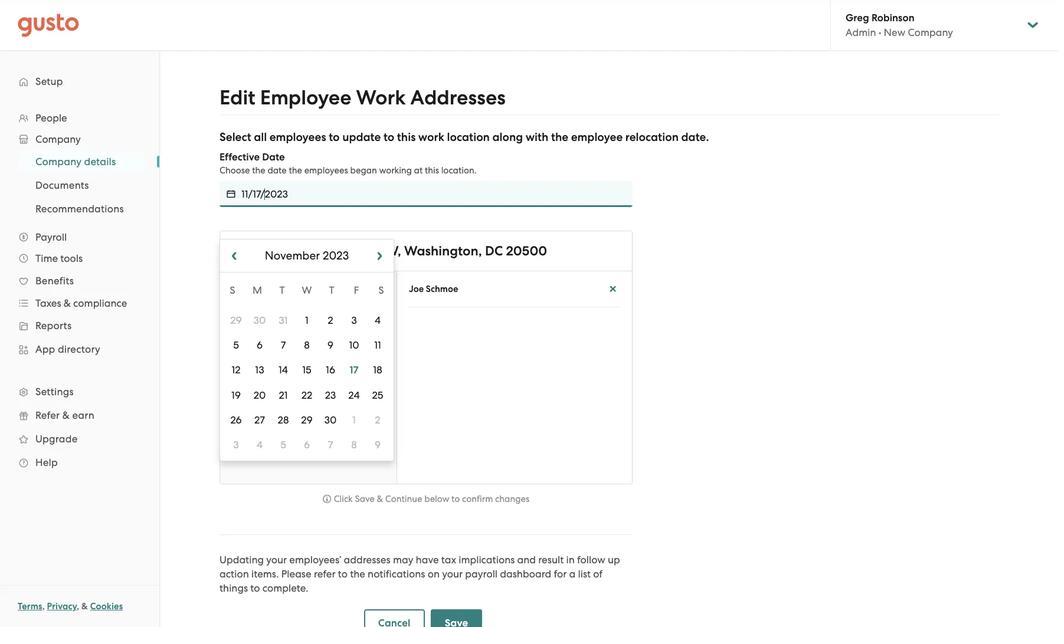Task type: locate. For each thing, give the bounding box(es) containing it.
7 down 23
[[328, 439, 333, 451]]

, left cookies button
[[77, 602, 79, 612]]

0 vertical spatial 2 button
[[319, 309, 342, 332]]

0 vertical spatial company
[[908, 27, 954, 38]]

9 for the left 9 button
[[328, 339, 334, 351]]

1 vertical spatial people
[[232, 288, 268, 301]]

0 vertical spatial 7
[[281, 339, 286, 351]]

list
[[0, 107, 159, 475], [0, 150, 159, 221]]

1 , from the left
[[42, 602, 45, 612]]

8 button up the 15 'button'
[[295, 334, 319, 357]]

10 button
[[342, 334, 366, 357]]

time tools button
[[12, 248, 148, 269]]

25 button
[[366, 384, 390, 407]]

employees inside effective date choose the date the employees began working at this location.
[[304, 165, 348, 176]]

7 button up 14 button
[[272, 334, 295, 357]]

s left m at left
[[230, 285, 235, 296]]

0 vertical spatial 9 button
[[319, 334, 342, 357]]

0 vertical spatial people
[[35, 112, 67, 124]]

30 button left the 31
[[248, 309, 272, 332]]

1 vertical spatial 5 button
[[272, 433, 295, 457]]

1 horizontal spatial 3 button
[[342, 309, 366, 332]]

circle info image
[[323, 494, 332, 505]]

5 button up "12" button
[[224, 334, 248, 357]]

0 vertical spatial 7 button
[[272, 334, 295, 357]]

3 down 26
[[233, 439, 239, 451]]

& left 'earn'
[[62, 410, 70, 422]]

5 up 12
[[233, 339, 239, 351]]

f
[[354, 285, 359, 296]]

6 down 22 button
[[304, 439, 310, 451]]

27
[[254, 414, 265, 426]]

1 horizontal spatial 6 button
[[295, 433, 319, 457]]

8 down 24
[[351, 439, 357, 451]]

this
[[397, 130, 416, 144], [425, 165, 439, 176]]

30 left the 31
[[254, 315, 266, 326]]

4 down 27
[[257, 439, 263, 451]]

24 button
[[342, 384, 366, 407]]

& right taxes
[[64, 298, 71, 309]]

employees up date in the top of the page
[[270, 130, 326, 144]]

upgrade
[[35, 433, 78, 445]]

1 vertical spatial 8
[[351, 439, 357, 451]]

20
[[254, 390, 266, 401]]

1 vertical spatial employees
[[304, 165, 348, 176]]

1 vertical spatial 4 button
[[248, 433, 272, 457]]

updating
[[220, 554, 264, 566]]

0 vertical spatial 30
[[254, 315, 266, 326]]

1 vertical spatial 6
[[304, 439, 310, 451]]

0 vertical spatial 3
[[351, 315, 357, 326]]

0 horizontal spatial 5 button
[[224, 334, 248, 357]]

people up company dropdown button
[[35, 112, 67, 124]]

8 button down 24 button
[[342, 433, 366, 457]]

9 button
[[319, 334, 342, 357], [366, 433, 390, 457]]

to
[[329, 130, 340, 144], [384, 130, 395, 144], [452, 494, 460, 505], [338, 569, 348, 580], [251, 583, 260, 595]]

2 button down 25 button
[[366, 409, 390, 432]]

0 horizontal spatial s
[[230, 285, 235, 296]]

0 horizontal spatial ,
[[42, 602, 45, 612]]

refer
[[35, 410, 60, 422]]

26
[[230, 414, 242, 426]]

reports link
[[12, 315, 148, 337]]

1 horizontal spatial ,
[[77, 602, 79, 612]]

this right the at
[[425, 165, 439, 176]]

3 button down 26
[[224, 433, 248, 457]]

1 horizontal spatial 29
[[301, 414, 313, 426]]

1
[[305, 315, 309, 326], [352, 414, 356, 426]]

1 vertical spatial 30
[[324, 414, 337, 426]]

2 vertical spatial company
[[35, 156, 82, 168]]

30 for the rightmost 30 'button'
[[324, 414, 337, 426]]

20500
[[506, 243, 547, 259]]

cookies button
[[90, 600, 123, 614]]

select
[[220, 130, 251, 144]]

1 vertical spatial 9
[[375, 439, 381, 451]]

6 up 13 button
[[257, 339, 263, 351]]

1 vertical spatial 4
[[257, 439, 263, 451]]

4 up 11
[[375, 315, 381, 326]]

7 button down the 23 button
[[319, 433, 342, 457]]


[[374, 251, 386, 261]]

0 horizontal spatial 6
[[257, 339, 263, 351]]

0 horizontal spatial 3 button
[[224, 433, 248, 457]]

1 horizontal spatial 5
[[281, 439, 286, 451]]

4 for the right 4 button
[[375, 315, 381, 326]]

0 horizontal spatial 30 button
[[248, 309, 272, 332]]

0 horizontal spatial 29
[[230, 315, 242, 326]]

1 vertical spatial 5
[[281, 439, 286, 451]]

0 horizontal spatial 8 button
[[295, 334, 319, 357]]

robinson
[[872, 12, 915, 24]]

1 vertical spatial this
[[425, 165, 439, 176]]

9 down 25 button
[[375, 439, 381, 451]]

1 vertical spatial 9 button
[[366, 433, 390, 457]]

joe
[[409, 284, 424, 295]]

2 t from the left
[[329, 285, 335, 296]]

s
[[230, 285, 235, 296], [379, 285, 384, 296]]

company for company details
[[35, 156, 82, 168]]

updating your employees' addresses may have tax implications and result in follow up action items. please refer to the notifications on your payroll dashboard for a list of things to complete.
[[220, 554, 620, 595]]

3 button up 10
[[342, 309, 366, 332]]

20 button
[[248, 384, 272, 407]]

Effective Date field
[[241, 181, 633, 207]]

for
[[554, 569, 567, 580]]

select all employees to update to this work location along with the employee relocation date.
[[220, 130, 709, 144]]

1 button
[[295, 309, 319, 332], [342, 409, 366, 432]]

,
[[42, 602, 45, 612], [77, 602, 79, 612]]

0 vertical spatial 2
[[328, 315, 333, 326]]

upgrade link
[[12, 429, 148, 450]]

0 horizontal spatial 3
[[233, 439, 239, 451]]

29
[[230, 315, 242, 326], [301, 414, 313, 426]]

0 vertical spatial 5
[[233, 339, 239, 351]]

9 button down 25 button
[[366, 433, 390, 457]]

6 button down 28 "button"
[[295, 433, 319, 457]]

2 for the right 2 button
[[375, 414, 381, 426]]

1 horizontal spatial 9 button
[[366, 433, 390, 457]]

follow
[[577, 554, 606, 566]]

month  2023-11 element
[[224, 308, 390, 458]]

employees left 'began' in the top left of the page
[[304, 165, 348, 176]]

0 horizontal spatial people
[[35, 112, 67, 124]]

1 horizontal spatial 29 button
[[295, 409, 319, 432]]

click save & continue below to confirm changes
[[334, 494, 530, 505]]

0 horizontal spatial this
[[397, 130, 416, 144]]

this left work
[[397, 130, 416, 144]]

date.
[[682, 130, 709, 144]]

0 vertical spatial 8
[[304, 339, 310, 351]]

6 for 6 'button' to the right
[[304, 439, 310, 451]]

taxes & compliance button
[[12, 293, 148, 314]]

update
[[342, 130, 381, 144]]

0 horizontal spatial 7 button
[[272, 334, 295, 357]]

terms link
[[18, 602, 42, 612]]

0 horizontal spatial 30
[[254, 315, 266, 326]]

30 down the 23 button
[[324, 414, 337, 426]]

save
[[355, 494, 375, 505]]

of
[[594, 569, 603, 580]]

0 horizontal spatial 4
[[257, 439, 263, 451]]

directory
[[58, 344, 100, 355]]

1 down 24
[[352, 414, 356, 426]]

5 button
[[224, 334, 248, 357], [272, 433, 295, 457]]

1 vertical spatial 3
[[233, 439, 239, 451]]

compliance
[[73, 298, 127, 309]]

people down  button
[[232, 288, 268, 301]]

5 for top 5 button
[[233, 339, 239, 351]]

company up documents
[[35, 156, 82, 168]]

4 button down 27 button
[[248, 433, 272, 457]]

1 horizontal spatial s
[[379, 285, 384, 296]]

0 horizontal spatial 1
[[305, 315, 309, 326]]

4 button up 11
[[366, 309, 390, 332]]

1 horizontal spatial 1
[[352, 414, 356, 426]]

29 left the 31
[[230, 315, 242, 326]]

25
[[372, 390, 383, 401]]

3 up 10
[[351, 315, 357, 326]]

0 vertical spatial your
[[266, 554, 287, 566]]

0 horizontal spatial your
[[266, 554, 287, 566]]

1 vertical spatial 29 button
[[295, 409, 319, 432]]

1 horizontal spatial 6
[[304, 439, 310, 451]]

0 horizontal spatial 4 button
[[248, 433, 272, 457]]

0 horizontal spatial 9
[[328, 339, 334, 351]]

1 horizontal spatial 9
[[375, 439, 381, 451]]

help link
[[12, 452, 148, 473]]

and
[[517, 554, 536, 566]]

1 vertical spatial 6 button
[[295, 433, 319, 457]]

1 horizontal spatial 2
[[375, 414, 381, 426]]

company up company details
[[35, 133, 81, 145]]

documents
[[35, 179, 89, 191]]

your up items.
[[266, 554, 287, 566]]

0 vertical spatial 5 button
[[224, 334, 248, 357]]

company right the "new"
[[908, 27, 954, 38]]

0 vertical spatial 9
[[328, 339, 334, 351]]

x image
[[609, 284, 618, 295]]

your down the tax
[[442, 569, 463, 580]]

1 vertical spatial 2 button
[[366, 409, 390, 432]]

3 for the top the 3 button
[[351, 315, 357, 326]]

6 for the leftmost 6 'button'
[[257, 339, 263, 351]]

dashboard
[[500, 569, 552, 580]]

1 vertical spatial 2
[[375, 414, 381, 426]]

5 button down 28
[[272, 433, 295, 457]]

0 vertical spatial this
[[397, 130, 416, 144]]

0 vertical spatial 29
[[230, 315, 242, 326]]

company inside company dropdown button
[[35, 133, 81, 145]]

0 horizontal spatial 2
[[328, 315, 333, 326]]

26 button
[[224, 409, 248, 432]]

list
[[578, 569, 591, 580]]

7
[[281, 339, 286, 351], [328, 439, 333, 451]]

0 vertical spatial 4 button
[[366, 309, 390, 332]]

t right m at left
[[279, 285, 285, 296]]

0 vertical spatial 6
[[257, 339, 263, 351]]

0 vertical spatial 8 button
[[295, 334, 319, 357]]

gusto navigation element
[[0, 51, 159, 494]]

1 vertical spatial 29
[[301, 414, 313, 426]]

s right 'f' at the left of page
[[379, 285, 384, 296]]

22 button
[[295, 384, 319, 407]]

29 button right 28
[[295, 409, 319, 432]]

tools
[[60, 253, 83, 264]]

4
[[375, 315, 381, 326], [257, 439, 263, 451]]

terms , privacy , & cookies
[[18, 602, 123, 612]]

1 horizontal spatial 7 button
[[319, 433, 342, 457]]

4 for bottom 4 button
[[257, 439, 263, 451]]

1 button right the 31
[[295, 309, 319, 332]]

1600 pennsylvania ave nw, washington, dc 20500
[[232, 243, 547, 259]]

1 button down 24 button
[[342, 409, 366, 432]]

28 button
[[272, 409, 295, 432]]

1 vertical spatial 1 button
[[342, 409, 366, 432]]

6 button up 13 button
[[248, 334, 272, 357]]

company inside company details link
[[35, 156, 82, 168]]

9 button left 10
[[319, 334, 342, 357]]

1 vertical spatial 7 button
[[319, 433, 342, 457]]

7 down the 31
[[281, 339, 286, 351]]

1 horizontal spatial 30
[[324, 414, 337, 426]]

1 horizontal spatial 7
[[328, 439, 333, 451]]

relocation
[[626, 130, 679, 144]]

edit
[[220, 86, 255, 110]]

1 horizontal spatial this
[[425, 165, 439, 176]]

22
[[301, 390, 313, 401]]

2 button up 10 button
[[319, 309, 342, 332]]

30 button down the 23 button
[[319, 409, 342, 432]]

0 horizontal spatial t
[[279, 285, 285, 296]]

1 vertical spatial company
[[35, 133, 81, 145]]

0 vertical spatial 6 button
[[248, 334, 272, 357]]

2 list from the top
[[0, 150, 159, 221]]

0 vertical spatial 29 button
[[224, 309, 248, 332]]

2 for leftmost 2 button
[[328, 315, 333, 326]]

effective date choose the date the employees began working at this location.
[[220, 151, 477, 176]]

effective
[[220, 151, 260, 164]]

employees
[[270, 130, 326, 144], [304, 165, 348, 176]]

5
[[233, 339, 239, 351], [281, 439, 286, 451]]

& inside dropdown button
[[64, 298, 71, 309]]

18 button
[[366, 358, 390, 382]]

1 list from the top
[[0, 107, 159, 475]]

11 button
[[366, 334, 390, 357]]

the down addresses at the left bottom of the page
[[350, 569, 365, 580]]

1 horizontal spatial 1 button
[[342, 409, 366, 432]]

1 vertical spatial 1
[[352, 414, 356, 426]]

payroll
[[465, 569, 498, 580]]

1 horizontal spatial 8
[[351, 439, 357, 451]]

on
[[428, 569, 440, 580]]

list containing people
[[0, 107, 159, 475]]

1 vertical spatial 30 button
[[319, 409, 342, 432]]

21 button
[[272, 384, 295, 407]]

with
[[526, 130, 549, 144]]

, left privacy link
[[42, 602, 45, 612]]

company inside greg robinson admin • new company
[[908, 27, 954, 38]]

location
[[447, 130, 490, 144]]

& inside 'link'
[[62, 410, 70, 422]]

this inside effective date choose the date the employees began working at this location.
[[425, 165, 439, 176]]

& left cookies button
[[82, 602, 88, 612]]

t right w
[[329, 285, 335, 296]]

1 vertical spatial 7
[[328, 439, 333, 451]]

29 right 28
[[301, 414, 313, 426]]

9 left 10 button
[[328, 339, 334, 351]]

company details link
[[21, 151, 148, 172]]

24
[[349, 390, 360, 401]]

cookies
[[90, 602, 123, 612]]

m
[[253, 285, 262, 296]]

10
[[349, 339, 359, 351]]

complete.
[[263, 583, 309, 595]]

1 horizontal spatial 5 button
[[272, 433, 295, 457]]

company button
[[12, 129, 148, 150]]

8 down search for employee or address 'search box'
[[304, 339, 310, 351]]

0 vertical spatial 4
[[375, 315, 381, 326]]

5 down 28
[[281, 439, 286, 451]]

29 button left the 31
[[224, 309, 248, 332]]

1 right 31 button
[[305, 315, 309, 326]]

1 vertical spatial your
[[442, 569, 463, 580]]

location.
[[441, 165, 477, 176]]



Task type: describe. For each thing, give the bounding box(es) containing it.
21
[[279, 390, 288, 401]]

9 for 9 button to the bottom
[[375, 439, 381, 451]]

may
[[393, 554, 414, 566]]

refer
[[314, 569, 336, 580]]

dc
[[485, 243, 503, 259]]

1 s from the left
[[230, 285, 235, 296]]

action
[[220, 569, 249, 580]]

people inside people dropdown button
[[35, 112, 67, 124]]

0 vertical spatial employees
[[270, 130, 326, 144]]

23
[[325, 390, 336, 401]]

14 button
[[272, 358, 295, 382]]

31
[[279, 315, 288, 326]]

date
[[268, 165, 287, 176]]

a
[[569, 569, 576, 580]]

refer & earn link
[[12, 405, 148, 426]]

refer & earn
[[35, 410, 94, 422]]

setup link
[[12, 71, 148, 92]]

17 button
[[342, 359, 366, 383]]

12 button
[[224, 358, 248, 382]]

ave
[[349, 243, 372, 259]]

notifications
[[368, 569, 425, 580]]

31 button
[[272, 309, 295, 332]]

0 horizontal spatial 29 button
[[224, 309, 248, 332]]

1 horizontal spatial 2 button
[[366, 409, 390, 432]]

18
[[373, 364, 382, 376]]

recommendations
[[35, 203, 124, 215]]

0 horizontal spatial 6 button
[[248, 334, 272, 357]]

1 vertical spatial 3 button
[[224, 433, 248, 457]]

app directory link
[[12, 339, 148, 360]]

began
[[350, 165, 377, 176]]

1 horizontal spatial 8 button
[[342, 433, 366, 457]]

confirm
[[462, 494, 493, 505]]

0 horizontal spatial 2 button
[[319, 309, 342, 332]]

settings
[[35, 386, 74, 398]]

calendar outline image
[[227, 188, 235, 200]]

continue
[[385, 494, 422, 505]]

•
[[879, 27, 882, 38]]

2 , from the left
[[77, 602, 79, 612]]

the right with
[[551, 130, 569, 144]]

0 vertical spatial 1
[[305, 315, 309, 326]]

choose
[[220, 165, 250, 176]]

17
[[350, 364, 359, 377]]

benefits
[[35, 275, 74, 287]]

2 s from the left
[[379, 285, 384, 296]]

home image
[[18, 13, 79, 37]]

0 horizontal spatial 7
[[281, 339, 286, 351]]

to down items.
[[251, 583, 260, 595]]

16
[[326, 364, 335, 376]]

12
[[232, 364, 241, 376]]

8 for right 8 button
[[351, 439, 357, 451]]

work
[[356, 86, 406, 110]]

19 button
[[224, 384, 248, 407]]

details
[[84, 156, 116, 168]]

changes
[[495, 494, 530, 505]]

30 for the leftmost 30 'button'
[[254, 315, 266, 326]]

app
[[35, 344, 55, 355]]

at
[[414, 165, 423, 176]]

27 button
[[248, 409, 272, 432]]

list containing company details
[[0, 150, 159, 221]]

to right update
[[384, 130, 395, 144]]

admin
[[846, 27, 876, 38]]

november
[[265, 249, 320, 263]]

to right refer
[[338, 569, 348, 580]]

addresses
[[411, 86, 506, 110]]

 button
[[220, 240, 248, 272]]

15 button
[[295, 358, 319, 382]]

company details
[[35, 156, 116, 168]]

the right the date
[[289, 165, 302, 176]]

1600
[[232, 243, 262, 259]]

addresses
[[344, 554, 391, 566]]

the left the date
[[252, 165, 266, 176]]

settings link
[[12, 381, 148, 403]]

employees'
[[289, 554, 341, 566]]

the inside updating your employees' addresses may have tax implications and result in follow up action items. please refer to the notifications on your payroll dashboard for a list of things to complete.
[[350, 569, 365, 580]]

1 t from the left
[[279, 285, 285, 296]]

w
[[302, 285, 312, 296]]

1 horizontal spatial people
[[232, 288, 268, 301]]

5 for 5 button to the bottom
[[281, 439, 286, 451]]

help
[[35, 457, 58, 469]]

company for company
[[35, 133, 81, 145]]

washington,
[[404, 243, 482, 259]]

documents link
[[21, 175, 148, 196]]

taxes & compliance
[[35, 298, 127, 309]]

benefits link
[[12, 270, 148, 292]]

date
[[262, 151, 285, 164]]

click
[[334, 494, 353, 505]]

13 button
[[248, 358, 272, 382]]

november 2023 button
[[248, 240, 366, 272]]

8 for 8 button to the left
[[304, 339, 310, 351]]

23 button
[[319, 384, 342, 407]]

have
[[416, 554, 439, 566]]

& right save
[[377, 494, 383, 505]]

1 horizontal spatial 30 button
[[319, 409, 342, 432]]

3 for the bottom the 3 button
[[233, 439, 239, 451]]

to left update
[[329, 130, 340, 144]]

reports
[[35, 320, 72, 332]]

please
[[281, 569, 312, 580]]

edit employee work addresses
[[220, 86, 506, 110]]

11
[[374, 339, 381, 351]]

0 vertical spatial 3 button
[[342, 309, 366, 332]]

people button
[[12, 107, 148, 129]]

things
[[220, 583, 248, 595]]

work
[[418, 130, 445, 144]]

november 2023
[[265, 249, 349, 263]]

all
[[254, 130, 267, 144]]

0 horizontal spatial 9 button
[[319, 334, 342, 357]]

recommendations link
[[21, 198, 148, 220]]

1 horizontal spatial 4 button
[[366, 309, 390, 332]]

19
[[231, 390, 241, 401]]

1 horizontal spatial your
[[442, 569, 463, 580]]

0 vertical spatial 1 button
[[295, 309, 319, 332]]

Search for employee or address search field
[[232, 308, 385, 334]]

app directory
[[35, 344, 100, 355]]

to right the below
[[452, 494, 460, 505]]



Task type: vqa. For each thing, say whether or not it's contained in the screenshot.


